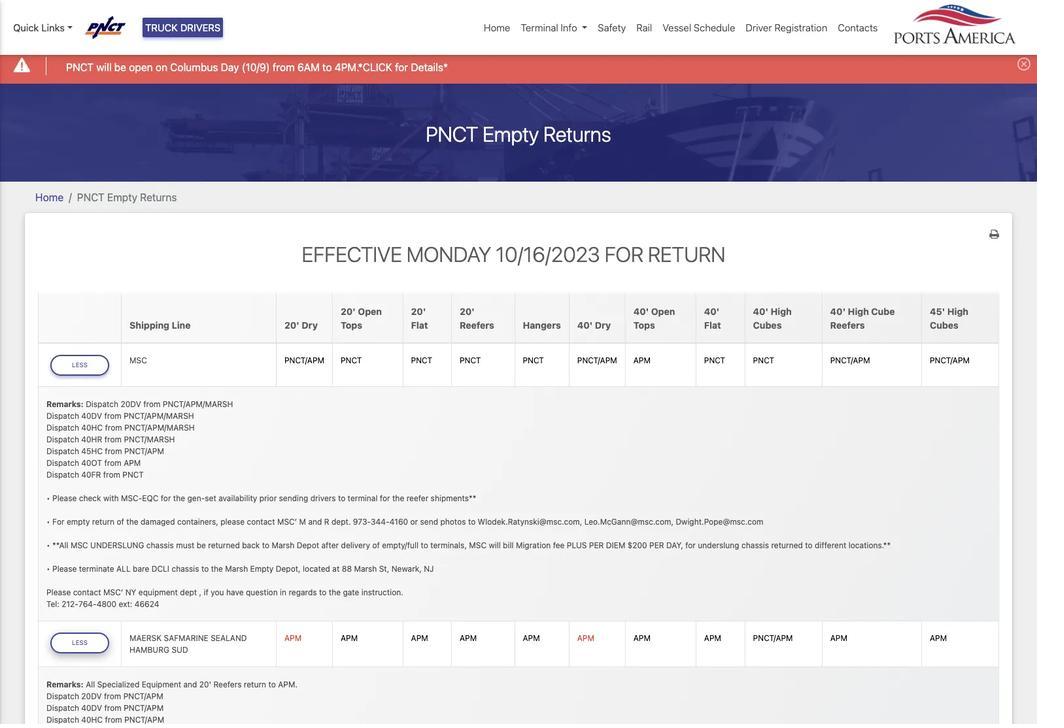 Task type: vqa. For each thing, say whether or not it's contained in the screenshot.
the bottommost be
yes



Task type: describe. For each thing, give the bounding box(es) containing it.
reefer
[[406, 493, 428, 503]]

delivery
[[341, 540, 370, 550]]

fee
[[553, 540, 565, 550]]

tel:
[[46, 599, 59, 609]]

0 horizontal spatial return
[[92, 517, 114, 527]]

2 per from the left
[[649, 540, 664, 550]]

pnct will be open on columbus day (10/9) from 6am to 4pm.*click for details* alert
[[0, 48, 1037, 83]]

40' open tops
[[633, 306, 675, 331]]

20dv inside the remarks: dispatch 20dv from pnct/apm/marsh dispatch 40dv from pnct/apm/marsh dispatch 40hc from pnct/apm/marsh dispatch 40hr from pnct/marsh dispatch 45hc from pnct/apm dispatch 40ot from apm dispatch 40fr from pnct
[[121, 399, 141, 409]]

photos
[[440, 517, 466, 527]]

pnct will be open on columbus day (10/9) from 6am to 4pm.*click for details* link
[[66, 59, 448, 75]]

rail
[[636, 22, 652, 33]]

764-
[[78, 599, 97, 609]]

rail link
[[631, 15, 657, 40]]

pnct inside alert
[[66, 61, 94, 73]]

instruction.
[[361, 588, 403, 597]]

columbus
[[170, 61, 218, 73]]

please for check
[[52, 493, 77, 503]]

to right drivers
[[338, 493, 345, 503]]

0 vertical spatial empty
[[483, 121, 539, 146]]

at
[[332, 564, 340, 574]]

20' inside "remarks: all specialized equipment and 20' reefers return to apm. dispatch 20dv from pnct/apm dispatch 40dv from pnct/apm"
[[199, 680, 211, 690]]

1 horizontal spatial msc'
[[277, 517, 297, 527]]

•  for empty return of the damaged containers, please contact msc' m and r dept. 973-344-4160 or send photos  to wlodek.ratynski@msc.com, leo.mcgann@msc.com, dwight.pope@msc.com
[[46, 517, 763, 527]]

20' for 20' open tops
[[341, 306, 356, 317]]

specialized
[[97, 680, 139, 690]]

line
[[172, 319, 191, 331]]

shipping
[[129, 319, 169, 331]]

sending
[[279, 493, 308, 503]]

damaged
[[141, 517, 175, 527]]

terminal
[[521, 22, 558, 33]]

• **all msc underslung chassis must be returned back to marsh depot after delivery of empty/full to terminals, msc will bill migration fee plus per diem $200 per day, for underslung chassis returned to different locations.**
[[46, 540, 891, 550]]

45'
[[930, 306, 945, 317]]

1 returned from the left
[[208, 540, 240, 550]]

1 horizontal spatial and
[[308, 517, 322, 527]]

sealand
[[211, 634, 247, 644]]

links
[[41, 22, 65, 33]]

0 vertical spatial home
[[484, 22, 510, 33]]

0 vertical spatial pnct/apm/marsh
[[163, 399, 233, 409]]

for right eqc
[[161, 493, 171, 503]]

set
[[205, 493, 216, 503]]

open for 20' open tops
[[358, 306, 382, 317]]

empty
[[67, 517, 90, 527]]

chassis right underslung
[[741, 540, 769, 550]]

quick links link
[[13, 20, 72, 35]]

msc-
[[121, 493, 142, 503]]

ny
[[125, 588, 136, 597]]

wlodek.ratynski@msc.com,
[[478, 517, 582, 527]]

to inside alert
[[322, 61, 332, 73]]

reefers inside 40' high cube reefers
[[830, 319, 865, 331]]

please
[[220, 517, 245, 527]]

dept.
[[332, 517, 351, 527]]

2 horizontal spatial msc
[[469, 540, 487, 550]]

1 vertical spatial pnct/apm/marsh
[[124, 411, 194, 421]]

dcli
[[152, 564, 169, 574]]

ext:
[[119, 599, 132, 609]]

less button for msc
[[50, 355, 109, 376]]

contact inside please contact msc' ny equipment dept , if you have question in regards to the gate instruction. tel: 212-764-4800 ext: 46624
[[73, 588, 101, 597]]

to right the photos
[[468, 517, 476, 527]]

bill
[[503, 540, 514, 550]]

all
[[86, 680, 95, 690]]

on
[[156, 61, 167, 73]]

pnct inside the remarks: dispatch 20dv from pnct/apm/marsh dispatch 40dv from pnct/apm/marsh dispatch 40hc from pnct/apm/marsh dispatch 40hr from pnct/marsh dispatch 45hc from pnct/apm dispatch 40ot from apm dispatch 40fr from pnct
[[122, 470, 144, 480]]

pnct/apm inside the remarks: dispatch 20dv from pnct/apm/marsh dispatch 40dv from pnct/apm/marsh dispatch 40hc from pnct/apm/marsh dispatch 40hr from pnct/marsh dispatch 45hc from pnct/apm dispatch 40ot from apm dispatch 40fr from pnct
[[124, 446, 164, 456]]

gen-
[[187, 493, 205, 503]]

leo.mcgann@msc.com,
[[584, 517, 673, 527]]

truck drivers
[[145, 22, 221, 33]]

maersk safmarine sealand hamburg sud
[[129, 634, 247, 655]]

high for 45' high cubes
[[947, 306, 968, 317]]

dry for 20' dry
[[302, 319, 318, 331]]

depot
[[297, 540, 319, 550]]

monday
[[407, 242, 491, 267]]

depot,
[[276, 564, 301, 574]]

day,
[[666, 540, 683, 550]]

• please check with msc-eqc for the gen-set availability prior sending drivers to terminal for the reefer shipments**
[[46, 493, 476, 503]]

open for 40' open tops
[[651, 306, 675, 317]]

vessel schedule link
[[657, 15, 740, 40]]

$200
[[628, 540, 647, 550]]

46624
[[135, 599, 159, 609]]

1 horizontal spatial empty
[[250, 564, 274, 574]]

prior
[[259, 493, 277, 503]]

high for 40' high cubes
[[771, 306, 792, 317]]

2 vertical spatial pnct/apm/marsh
[[124, 423, 195, 433]]

equipment
[[138, 588, 178, 597]]

eqc
[[142, 493, 158, 503]]

• for • please check with msc-eqc for the gen-set availability prior sending drivers to terminal for the reefer shipments**
[[46, 493, 50, 503]]

40dv inside "remarks: all specialized equipment and 20' reefers return to apm. dispatch 20dv from pnct/apm dispatch 40dv from pnct/apm"
[[81, 703, 102, 713]]

40' for 40' high cubes
[[753, 306, 768, 317]]

0 horizontal spatial msc
[[71, 540, 88, 550]]

remarks: for remarks: all specialized equipment and 20' reefers return to apm. dispatch 20dv from pnct/apm dispatch 40dv from pnct/apm
[[46, 680, 84, 690]]

to up nj
[[421, 540, 428, 550]]

the left the reefer
[[392, 493, 404, 503]]

40fr
[[81, 470, 101, 480]]

hamburg
[[129, 645, 169, 655]]

212-
[[62, 599, 78, 609]]

• for •  for empty return of the damaged containers, please contact msc' m and r dept. 973-344-4160 or send photos  to wlodek.ratynski@msc.com, leo.mcgann@msc.com, dwight.pope@msc.com
[[46, 517, 50, 527]]

shipments**
[[431, 493, 476, 503]]

0 horizontal spatial marsh
[[225, 564, 248, 574]]

20' for 20' reefers
[[460, 306, 475, 317]]

reefers inside "remarks: all specialized equipment and 20' reefers return to apm. dispatch 20dv from pnct/apm dispatch 40dv from pnct/apm"
[[213, 680, 242, 690]]

1 horizontal spatial returns
[[543, 121, 611, 146]]

1 horizontal spatial reefers
[[460, 319, 494, 331]]

truck drivers link
[[143, 18, 223, 38]]

tops for 20'
[[341, 319, 362, 331]]

40' for 40' flat
[[704, 306, 719, 317]]

underslung
[[698, 540, 739, 550]]

6am
[[297, 61, 320, 73]]

plus
[[567, 540, 587, 550]]

safmarine
[[164, 634, 208, 644]]

remarks: all specialized equipment and 20' reefers return to apm. dispatch 20dv from pnct/apm dispatch 40dv from pnct/apm
[[46, 680, 298, 713]]

0 vertical spatial pnct empty returns
[[426, 121, 611, 146]]

1 per from the left
[[589, 540, 604, 550]]

973-
[[353, 517, 371, 527]]

20' reefers
[[460, 306, 494, 331]]

40' dry
[[577, 319, 611, 331]]

40' high cubes
[[753, 306, 792, 331]]

dry for 40' dry
[[595, 319, 611, 331]]

regards
[[289, 588, 317, 597]]

• for • please terminate all bare dcli chassis to the marsh empty depot, located at 88 marsh st, newark, nj
[[46, 564, 50, 574]]

please contact msc' ny equipment dept , if you have question in regards to the gate instruction. tel: 212-764-4800 ext: 46624
[[46, 588, 403, 609]]

have
[[226, 588, 244, 597]]

empty/full
[[382, 540, 419, 550]]

different
[[815, 540, 846, 550]]

2 returned from the left
[[771, 540, 803, 550]]

msc' inside please contact msc' ny equipment dept , if you have question in regards to the gate instruction. tel: 212-764-4800 ext: 46624
[[103, 588, 123, 597]]

1 vertical spatial be
[[197, 540, 206, 550]]

terminal info
[[521, 22, 577, 33]]

open
[[129, 61, 153, 73]]

chassis up dcli in the left of the page
[[146, 540, 174, 550]]

vessel schedule
[[663, 22, 735, 33]]

please inside please contact msc' ny equipment dept , if you have question in regards to the gate instruction. tel: 212-764-4800 ext: 46624
[[46, 588, 71, 597]]

close image
[[1017, 58, 1031, 71]]

diem
[[606, 540, 625, 550]]

40' for 40' open tops
[[633, 306, 649, 317]]

if
[[204, 588, 208, 597]]

send
[[420, 517, 438, 527]]

truck
[[145, 22, 178, 33]]

40' for 40' dry
[[577, 319, 593, 331]]



Task type: locate. For each thing, give the bounding box(es) containing it.
flat left 20' reefers
[[411, 319, 428, 331]]

0 vertical spatial remarks:
[[46, 399, 84, 409]]

please down '**all' at bottom
[[52, 564, 77, 574]]

from
[[273, 61, 295, 73], [143, 399, 160, 409], [104, 411, 121, 421], [105, 423, 122, 433], [104, 435, 122, 444], [105, 446, 122, 456], [104, 458, 121, 468], [103, 470, 120, 480], [104, 692, 121, 701], [104, 703, 121, 713]]

return inside "remarks: all specialized equipment and 20' reefers return to apm. dispatch 20dv from pnct/apm dispatch 40dv from pnct/apm"
[[244, 680, 266, 690]]

open left 40' flat
[[651, 306, 675, 317]]

of up underslung
[[117, 517, 124, 527]]

pnct
[[66, 61, 94, 73], [426, 121, 478, 146], [77, 191, 104, 203], [341, 356, 362, 366], [411, 356, 432, 366], [460, 356, 481, 366], [523, 356, 544, 366], [704, 356, 725, 366], [753, 356, 774, 366], [122, 470, 144, 480]]

0 vertical spatial less button
[[50, 355, 109, 376]]

return
[[648, 242, 725, 267]]

40' for 40' high cube reefers
[[830, 306, 846, 317]]

less for msc
[[72, 362, 88, 369]]

1 vertical spatial remarks:
[[46, 680, 84, 690]]

• for • **all msc underslung chassis must be returned back to marsh depot after delivery of empty/full to terminals, msc will bill migration fee plus per diem $200 per day, for underslung chassis returned to different locations.**
[[46, 540, 50, 550]]

tops inside 20' open tops
[[341, 319, 362, 331]]

• left '**all' at bottom
[[46, 540, 50, 550]]

tops right 40' dry
[[633, 319, 655, 331]]

0 vertical spatial please
[[52, 493, 77, 503]]

1 horizontal spatial cubes
[[930, 319, 958, 331]]

to right the regards
[[319, 588, 327, 597]]

cubes down 45'
[[930, 319, 958, 331]]

please up "tel:"
[[46, 588, 71, 597]]

0 vertical spatial home link
[[479, 15, 515, 40]]

2 less from the top
[[72, 639, 88, 647]]

40' right 40' open tops
[[704, 306, 719, 317]]

cubes inside 45' high cubes
[[930, 319, 958, 331]]

1 vertical spatial home link
[[35, 191, 64, 203]]

2 40dv from the top
[[81, 703, 102, 713]]

to inside "remarks: all specialized equipment and 20' reefers return to apm. dispatch 20dv from pnct/apm dispatch 40dv from pnct/apm"
[[268, 680, 276, 690]]

0 horizontal spatial will
[[96, 61, 112, 73]]

the left gen-
[[173, 493, 185, 503]]

0 vertical spatial 40dv
[[81, 411, 102, 421]]

returned
[[208, 540, 240, 550], [771, 540, 803, 550]]

1 vertical spatial 20dv
[[81, 692, 102, 701]]

msc right terminals,
[[469, 540, 487, 550]]

1 horizontal spatial pnct empty returns
[[426, 121, 611, 146]]

• left check
[[46, 493, 50, 503]]

open inside 40' open tops
[[651, 306, 675, 317]]

msc' left m
[[277, 517, 297, 527]]

tops for 40'
[[633, 319, 655, 331]]

marsh up have
[[225, 564, 248, 574]]

less for maersk safmarine sealand hamburg sud
[[72, 639, 88, 647]]

be left open
[[114, 61, 126, 73]]

1 vertical spatial less button
[[50, 633, 109, 654]]

2 tops from the left
[[633, 319, 655, 331]]

less down the 764-
[[72, 639, 88, 647]]

4pm.*click
[[335, 61, 392, 73]]

1 remarks: from the top
[[46, 399, 84, 409]]

1 horizontal spatial msc
[[129, 356, 147, 366]]

2 less button from the top
[[50, 633, 109, 654]]

1 high from the left
[[771, 306, 792, 317]]

1 vertical spatial returns
[[140, 191, 177, 203]]

20' inside 20' flat
[[411, 306, 426, 317]]

and right equipment
[[183, 680, 197, 690]]

40' inside 40' flat
[[704, 306, 719, 317]]

1 vertical spatial msc'
[[103, 588, 123, 597]]

for right terminal
[[380, 493, 390, 503]]

40dv inside the remarks: dispatch 20dv from pnct/apm/marsh dispatch 40dv from pnct/apm/marsh dispatch 40hc from pnct/apm/marsh dispatch 40hr from pnct/marsh dispatch 45hc from pnct/apm dispatch 40ot from apm dispatch 40fr from pnct
[[81, 411, 102, 421]]

(10/9)
[[242, 61, 270, 73]]

contact down • please check with msc-eqc for the gen-set availability prior sending drivers to terminal for the reefer shipments**
[[247, 517, 275, 527]]

0 horizontal spatial open
[[358, 306, 382, 317]]

0 horizontal spatial pnct empty returns
[[77, 191, 177, 203]]

all
[[116, 564, 131, 574]]

1 horizontal spatial flat
[[704, 319, 721, 331]]

40dv up 40hc
[[81, 411, 102, 421]]

0 horizontal spatial home link
[[35, 191, 64, 203]]

be
[[114, 61, 126, 73], [197, 540, 206, 550]]

0 vertical spatial of
[[117, 517, 124, 527]]

question
[[246, 588, 278, 597]]

terminal
[[348, 493, 378, 503]]

2 flat from the left
[[704, 319, 721, 331]]

2 remarks: from the top
[[46, 680, 84, 690]]

1 less button from the top
[[50, 355, 109, 376]]

m
[[299, 517, 306, 527]]

1 horizontal spatial be
[[197, 540, 206, 550]]

apm.
[[278, 680, 298, 690]]

less button down the 764-
[[50, 633, 109, 654]]

tops inside 40' open tops
[[633, 319, 655, 331]]

flat for 20' flat
[[411, 319, 428, 331]]

driver
[[746, 22, 772, 33]]

1 vertical spatial and
[[183, 680, 197, 690]]

less button for maersk safmarine sealand hamburg sud
[[50, 633, 109, 654]]

please for terminate
[[52, 564, 77, 574]]

1 horizontal spatial marsh
[[272, 540, 294, 550]]

msc down shipping at the left of the page
[[129, 356, 147, 366]]

88
[[342, 564, 352, 574]]

you
[[211, 588, 224, 597]]

1 40dv from the top
[[81, 411, 102, 421]]

info
[[561, 22, 577, 33]]

1 open from the left
[[358, 306, 382, 317]]

0 vertical spatial and
[[308, 517, 322, 527]]

remarks: for remarks: dispatch 20dv from pnct/apm/marsh dispatch 40dv from pnct/apm/marsh dispatch 40hc from pnct/apm/marsh dispatch 40hr from pnct/marsh dispatch 45hc from pnct/apm dispatch 40ot from apm dispatch 40fr from pnct
[[46, 399, 84, 409]]

0 vertical spatial will
[[96, 61, 112, 73]]

r
[[324, 517, 329, 527]]

marsh right 88
[[354, 564, 377, 574]]

to right 6am
[[322, 61, 332, 73]]

• up "tel:"
[[46, 564, 50, 574]]

apm inside the remarks: dispatch 20dv from pnct/apm/marsh dispatch 40dv from pnct/apm/marsh dispatch 40hc from pnct/apm/marsh dispatch 40hr from pnct/marsh dispatch 45hc from pnct/apm dispatch 40ot from apm dispatch 40fr from pnct
[[124, 458, 141, 468]]

20' inside 20' open tops
[[341, 306, 356, 317]]

to up if
[[201, 564, 209, 574]]

344-
[[371, 517, 390, 527]]

the inside please contact msc' ny equipment dept , if you have question in regards to the gate instruction. tel: 212-764-4800 ext: 46624
[[329, 588, 341, 597]]

2 • from the top
[[46, 517, 50, 527]]

0 horizontal spatial tops
[[341, 319, 362, 331]]

return down the with on the bottom left of the page
[[92, 517, 114, 527]]

less up 40hc
[[72, 362, 88, 369]]

0 horizontal spatial cubes
[[753, 319, 782, 331]]

high inside 40' high cubes
[[771, 306, 792, 317]]

1 horizontal spatial home
[[484, 22, 510, 33]]

marsh up 'depot,'
[[272, 540, 294, 550]]

0 horizontal spatial msc'
[[103, 588, 123, 597]]

newark,
[[391, 564, 422, 574]]

0 vertical spatial less
[[72, 362, 88, 369]]

1 horizontal spatial contact
[[247, 517, 275, 527]]

2 vertical spatial please
[[46, 588, 71, 597]]

1 vertical spatial return
[[244, 680, 266, 690]]

0 vertical spatial returns
[[543, 121, 611, 146]]

from inside alert
[[273, 61, 295, 73]]

quick
[[13, 22, 39, 33]]

will inside alert
[[96, 61, 112, 73]]

3 • from the top
[[46, 540, 50, 550]]

will left open
[[96, 61, 112, 73]]

1 horizontal spatial per
[[649, 540, 664, 550]]

home
[[484, 22, 510, 33], [35, 191, 64, 203]]

return left apm.
[[244, 680, 266, 690]]

st,
[[379, 564, 389, 574]]

of right delivery
[[372, 540, 380, 550]]

located
[[303, 564, 330, 574]]

of
[[117, 517, 124, 527], [372, 540, 380, 550]]

1 horizontal spatial will
[[489, 540, 501, 550]]

0 horizontal spatial and
[[183, 680, 197, 690]]

0 horizontal spatial returned
[[208, 540, 240, 550]]

chassis down must on the left
[[172, 564, 199, 574]]

vessel
[[663, 22, 691, 33]]

open left 20' flat
[[358, 306, 382, 317]]

reefers
[[460, 319, 494, 331], [830, 319, 865, 331], [213, 680, 242, 690]]

20' for 20' dry
[[284, 319, 299, 331]]

1 tops from the left
[[341, 319, 362, 331]]

tops right 20' dry
[[341, 319, 362, 331]]

1 horizontal spatial open
[[651, 306, 675, 317]]

1 vertical spatial please
[[52, 564, 77, 574]]

0 horizontal spatial flat
[[411, 319, 428, 331]]

2 horizontal spatial empty
[[483, 121, 539, 146]]

2 horizontal spatial reefers
[[830, 319, 865, 331]]

40hr
[[81, 435, 102, 444]]

1 dry from the left
[[302, 319, 318, 331]]

4 • from the top
[[46, 564, 50, 574]]

**all
[[52, 540, 68, 550]]

for inside alert
[[395, 61, 408, 73]]

per left the diem
[[589, 540, 604, 550]]

remarks: dispatch 20dv from pnct/apm/marsh dispatch 40dv from pnct/apm/marsh dispatch 40hc from pnct/apm/marsh dispatch 40hr from pnct/marsh dispatch 45hc from pnct/apm dispatch 40ot from apm dispatch 40fr from pnct
[[46, 399, 233, 480]]

to inside please contact msc' ny equipment dept , if you have question in regards to the gate instruction. tel: 212-764-4800 ext: 46624
[[319, 588, 327, 597]]

0 vertical spatial return
[[92, 517, 114, 527]]

be inside alert
[[114, 61, 126, 73]]

remarks:
[[46, 399, 84, 409], [46, 680, 84, 690]]

40' right 40' flat
[[753, 306, 768, 317]]

remarks: inside "remarks: all specialized equipment and 20' reefers return to apm. dispatch 20dv from pnct/apm dispatch 40dv from pnct/apm"
[[46, 680, 84, 690]]

contacts
[[838, 22, 878, 33]]

0 horizontal spatial high
[[771, 306, 792, 317]]

40' inside 40' high cubes
[[753, 306, 768, 317]]

0 horizontal spatial reefers
[[213, 680, 242, 690]]

gate
[[343, 588, 359, 597]]

dry
[[302, 319, 318, 331], [595, 319, 611, 331]]

1 vertical spatial of
[[372, 540, 380, 550]]

40ot
[[81, 458, 102, 468]]

1 vertical spatial home
[[35, 191, 64, 203]]

check
[[79, 493, 101, 503]]

returned down please on the left
[[208, 540, 240, 550]]

less button
[[50, 355, 109, 376], [50, 633, 109, 654]]

safety
[[598, 22, 626, 33]]

dry left 20' open tops at the left top of the page
[[302, 319, 318, 331]]

20dv inside "remarks: all specialized equipment and 20' reefers return to apm. dispatch 20dv from pnct/apm dispatch 40dv from pnct/apm"
[[81, 692, 102, 701]]

1 vertical spatial empty
[[107, 191, 137, 203]]

1 vertical spatial 40dv
[[81, 703, 102, 713]]

0 vertical spatial be
[[114, 61, 126, 73]]

1 horizontal spatial return
[[244, 680, 266, 690]]

1 horizontal spatial tops
[[633, 319, 655, 331]]

dept
[[180, 588, 197, 597]]

msc' up the 4800
[[103, 588, 123, 597]]

open
[[358, 306, 382, 317], [651, 306, 675, 317]]

1 horizontal spatial high
[[848, 306, 869, 317]]

pnct/marsh
[[124, 435, 175, 444]]

1 vertical spatial contact
[[73, 588, 101, 597]]

1 horizontal spatial 20dv
[[121, 399, 141, 409]]

1 cubes from the left
[[753, 319, 782, 331]]

remarks: up 40hc
[[46, 399, 84, 409]]

cubes for 45'
[[930, 319, 958, 331]]

40hc
[[81, 423, 103, 433]]

2 dry from the left
[[595, 319, 611, 331]]

40' flat
[[704, 306, 721, 331]]

20' for 20' flat
[[411, 306, 426, 317]]

2 horizontal spatial high
[[947, 306, 968, 317]]

2 cubes from the left
[[930, 319, 958, 331]]

cubes inside 40' high cubes
[[753, 319, 782, 331]]

0 horizontal spatial home
[[35, 191, 64, 203]]

1 vertical spatial will
[[489, 540, 501, 550]]

2 open from the left
[[651, 306, 675, 317]]

1 vertical spatial less
[[72, 639, 88, 647]]

less
[[72, 362, 88, 369], [72, 639, 88, 647]]

apm
[[633, 356, 651, 366], [124, 458, 141, 468], [284, 634, 302, 644], [341, 634, 358, 644], [411, 634, 428, 644], [460, 634, 477, 644], [523, 634, 540, 644], [577, 634, 594, 644], [633, 634, 651, 644], [704, 634, 721, 644], [830, 634, 847, 644], [930, 634, 947, 644]]

quick links
[[13, 22, 65, 33]]

2 horizontal spatial marsh
[[354, 564, 377, 574]]

40'
[[633, 306, 649, 317], [704, 306, 719, 317], [753, 306, 768, 317], [830, 306, 846, 317], [577, 319, 593, 331]]

for right day, at the right bottom of page
[[685, 540, 696, 550]]

tops
[[341, 319, 362, 331], [633, 319, 655, 331]]

1 horizontal spatial of
[[372, 540, 380, 550]]

in
[[280, 588, 286, 597]]

4160
[[390, 517, 408, 527]]

msc right '**all' at bottom
[[71, 540, 88, 550]]

2 high from the left
[[848, 306, 869, 317]]

• left for
[[46, 517, 50, 527]]

must
[[176, 540, 194, 550]]

40' inside 40' high cube reefers
[[830, 306, 846, 317]]

•
[[46, 493, 50, 503], [46, 517, 50, 527], [46, 540, 50, 550], [46, 564, 50, 574]]

0 horizontal spatial dry
[[302, 319, 318, 331]]

1 • from the top
[[46, 493, 50, 503]]

for left details*
[[395, 61, 408, 73]]

40' right "hangers"
[[577, 319, 593, 331]]

or
[[410, 517, 418, 527]]

remarks: left all
[[46, 680, 84, 690]]

20' inside 20' reefers
[[460, 306, 475, 317]]

0 horizontal spatial empty
[[107, 191, 137, 203]]

40dv down all
[[81, 703, 102, 713]]

flat for 40' flat
[[704, 319, 721, 331]]

1 less from the top
[[72, 362, 88, 369]]

40' inside 40' open tops
[[633, 306, 649, 317]]

1 vertical spatial pnct empty returns
[[77, 191, 177, 203]]

open inside 20' open tops
[[358, 306, 382, 317]]

back
[[242, 540, 260, 550]]

3 high from the left
[[947, 306, 968, 317]]

msc'
[[277, 517, 297, 527], [103, 588, 123, 597]]

0 vertical spatial msc'
[[277, 517, 297, 527]]

terminals,
[[430, 540, 467, 550]]

0 vertical spatial contact
[[247, 517, 275, 527]]

pnct will be open on columbus day (10/9) from 6am to 4pm.*click for details*
[[66, 61, 448, 73]]

high for 40' high cube reefers
[[848, 306, 869, 317]]

cube
[[871, 306, 895, 317]]

dry left 40' open tops
[[595, 319, 611, 331]]

contact up the 764-
[[73, 588, 101, 597]]

1 horizontal spatial home link
[[479, 15, 515, 40]]

20dv up pnct/marsh
[[121, 399, 141, 409]]

print image
[[989, 229, 999, 239]]

will left bill
[[489, 540, 501, 550]]

0 vertical spatial 20dv
[[121, 399, 141, 409]]

1 flat from the left
[[411, 319, 428, 331]]

bare
[[133, 564, 149, 574]]

1 horizontal spatial dry
[[595, 319, 611, 331]]

and left the r
[[308, 517, 322, 527]]

high inside 45' high cubes
[[947, 306, 968, 317]]

hangers
[[523, 319, 561, 331]]

returned left different
[[771, 540, 803, 550]]

home link
[[479, 15, 515, 40], [35, 191, 64, 203]]

0 horizontal spatial of
[[117, 517, 124, 527]]

be right must on the left
[[197, 540, 206, 550]]

availability
[[219, 493, 257, 503]]

dwight.pope@msc.com
[[676, 517, 763, 527]]

to left apm.
[[268, 680, 276, 690]]

0 horizontal spatial 20dv
[[81, 692, 102, 701]]

cubes right 40' flat
[[753, 319, 782, 331]]

marsh
[[272, 540, 294, 550], [225, 564, 248, 574], [354, 564, 377, 574]]

0 horizontal spatial contact
[[73, 588, 101, 597]]

0 horizontal spatial per
[[589, 540, 604, 550]]

cubes for 40'
[[753, 319, 782, 331]]

0 horizontal spatial returns
[[140, 191, 177, 203]]

20' open tops
[[341, 306, 382, 331]]

drivers
[[310, 493, 336, 503]]

remarks: inside the remarks: dispatch 20dv from pnct/apm/marsh dispatch 40dv from pnct/apm/marsh dispatch 40hc from pnct/apm/marsh dispatch 40hr from pnct/marsh dispatch 45hc from pnct/apm dispatch 40ot from apm dispatch 40fr from pnct
[[46, 399, 84, 409]]

20dv down all
[[81, 692, 102, 701]]

0 horizontal spatial be
[[114, 61, 126, 73]]

40' down for
[[633, 306, 649, 317]]

the left 'gate'
[[329, 588, 341, 597]]

please up for
[[52, 493, 77, 503]]

40' left cube
[[830, 306, 846, 317]]

for
[[52, 517, 64, 527]]

maersk
[[129, 634, 162, 644]]

safety link
[[593, 15, 631, 40]]

flat right 40' open tops
[[704, 319, 721, 331]]

underslung
[[90, 540, 144, 550]]

high inside 40' high cube reefers
[[848, 306, 869, 317]]

to right back
[[262, 540, 269, 550]]

2 vertical spatial empty
[[250, 564, 274, 574]]

and inside "remarks: all specialized equipment and 20' reefers return to apm. dispatch 20dv from pnct/apm dispatch 40dv from pnct/apm"
[[183, 680, 197, 690]]

the down msc-
[[126, 517, 138, 527]]

the up you
[[211, 564, 223, 574]]

1 horizontal spatial returned
[[771, 540, 803, 550]]

contacts link
[[833, 15, 883, 40]]

to left different
[[805, 540, 813, 550]]

less button up 40hc
[[50, 355, 109, 376]]

pnct empty returns
[[426, 121, 611, 146], [77, 191, 177, 203]]

per left day, at the right bottom of page
[[649, 540, 664, 550]]

will
[[96, 61, 112, 73], [489, 540, 501, 550]]



